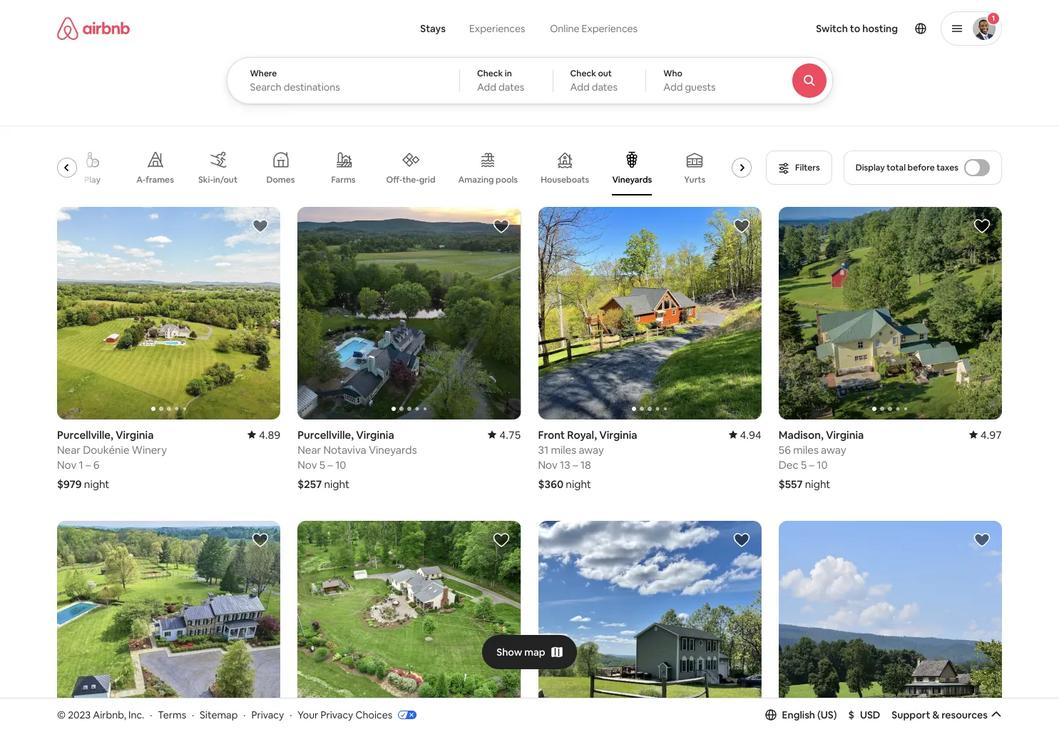 Task type: vqa. For each thing, say whether or not it's contained in the screenshot.
Add to wishlist: Marshall, Virginia Icon
yes



Task type: describe. For each thing, give the bounding box(es) containing it.
$
[[849, 708, 855, 721]]

a-
[[136, 174, 146, 186]]

taxes
[[937, 162, 959, 173]]

experiences inside online experiences link
[[582, 22, 638, 35]]

your
[[298, 708, 319, 721]]

virginia for madison, virginia 56 miles away dec 5 – 10 $557 night
[[826, 428, 864, 441]]

guests
[[685, 81, 716, 93]]

map
[[525, 646, 546, 658]]

10 for dec 5 – 10
[[817, 458, 828, 471]]

usd
[[861, 708, 881, 721]]

10 for nov 5 – 10
[[335, 458, 346, 471]]

4.94
[[740, 428, 762, 441]]

doukénie
[[83, 443, 130, 456]]

resources
[[942, 708, 988, 721]]

purcellville, for notaviva
[[298, 428, 354, 441]]

vineyards inside purcellville, virginia near notaviva vineyards nov 5 – 10 $257 night
[[369, 443, 417, 456]]

houseboats
[[541, 174, 590, 185]]

$360
[[538, 477, 564, 491]]

– for nov 5 – 10
[[328, 458, 333, 471]]

switch to hosting link
[[808, 14, 907, 44]]

check in add dates
[[477, 68, 525, 93]]

1 inside the purcellville, virginia near doukénie winery nov 1 – 6 $979 night
[[79, 458, 83, 471]]

4.89
[[259, 428, 281, 441]]

show
[[497, 646, 523, 658]]

grid
[[419, 174, 436, 185]]

to
[[851, 22, 861, 35]]

4.75
[[500, 428, 521, 441]]

night for nov 5 – 10
[[324, 477, 350, 491]]

before
[[908, 162, 935, 173]]

winery
[[132, 443, 167, 456]]

sitemap link
[[200, 708, 238, 721]]

who
[[664, 68, 683, 79]]

1 privacy from the left
[[251, 708, 284, 721]]

virginia inside front royal, virginia 31 miles away nov 13 – 18 $360 night
[[600, 428, 638, 441]]

switch
[[817, 22, 848, 35]]

$557
[[779, 477, 803, 491]]

display
[[856, 162, 885, 173]]

Where field
[[250, 81, 437, 93]]

a-frames
[[136, 174, 174, 186]]

switch to hosting
[[817, 22, 898, 35]]

total
[[887, 162, 906, 173]]

amazing
[[458, 174, 494, 186]]

the-
[[403, 174, 419, 185]]

5 for nov
[[320, 458, 325, 471]]

add to wishlist: purcellville, virginia image for 4.75
[[493, 218, 510, 235]]

frames
[[146, 174, 174, 186]]

nov inside front royal, virginia 31 miles away nov 13 – 18 $360 night
[[538, 458, 558, 471]]

online
[[550, 22, 580, 35]]

4.89 out of 5 average rating image
[[248, 428, 281, 441]]

4 · from the left
[[290, 708, 292, 721]]

english (us)
[[783, 708, 837, 721]]

experiences inside experiences button
[[470, 22, 526, 35]]

add for check in add dates
[[477, 81, 497, 93]]

pools
[[496, 174, 518, 186]]

2 add to wishlist: front royal, virginia image from the top
[[733, 531, 751, 548]]

$979
[[57, 477, 82, 491]]

check out add dates
[[571, 68, 618, 93]]

off-
[[386, 174, 403, 185]]

18
[[581, 458, 591, 471]]

group containing off-the-grid
[[57, 140, 758, 196]]

night for nov 1 – 6
[[84, 477, 109, 491]]

1 inside dropdown button
[[993, 14, 996, 23]]

display total before taxes button
[[844, 151, 1003, 185]]

hosting
[[863, 22, 898, 35]]

dates for check out add dates
[[592, 81, 618, 93]]

add to wishlist: flint hill, virginia image
[[974, 531, 991, 548]]

– inside front royal, virginia 31 miles away nov 13 – 18 $360 night
[[573, 458, 578, 471]]

56
[[779, 443, 791, 456]]

6
[[93, 458, 100, 471]]

add to wishlist: marshall, virginia image
[[493, 531, 510, 548]]

who add guests
[[664, 68, 716, 93]]

3 · from the left
[[244, 708, 246, 721]]

stays button
[[409, 14, 457, 43]]

2 privacy from the left
[[321, 708, 354, 721]]

4.97
[[981, 428, 1003, 441]]

yurts
[[685, 174, 706, 186]]

terms · sitemap · privacy
[[158, 708, 284, 721]]

check for check out add dates
[[571, 68, 597, 79]]

add to wishlist: madison, virginia image
[[974, 218, 991, 235]]

nov for nov 1 – 6
[[57, 458, 77, 471]]

your privacy choices
[[298, 708, 393, 721]]

where
[[250, 68, 277, 79]]

profile element
[[673, 0, 1003, 57]]

terms
[[158, 708, 186, 721]]

off-the-grid
[[386, 174, 436, 185]]



Task type: locate. For each thing, give the bounding box(es) containing it.
add for check out add dates
[[571, 81, 590, 93]]

&
[[933, 708, 940, 721]]

add inside check out add dates
[[571, 81, 590, 93]]

31
[[538, 443, 549, 456]]

4.94 out of 5 average rating image
[[729, 428, 762, 441]]

dec
[[779, 458, 799, 471]]

madison, virginia 56 miles away dec 5 – 10 $557 night
[[779, 428, 864, 491]]

night right $257 on the bottom left of the page
[[324, 477, 350, 491]]

night
[[84, 477, 109, 491], [324, 477, 350, 491], [566, 477, 592, 491], [806, 477, 831, 491]]

1 horizontal spatial check
[[571, 68, 597, 79]]

4.97 out of 5 average rating image
[[970, 428, 1003, 441]]

– for nov 1 – 6
[[86, 458, 91, 471]]

vineyards right notaviva
[[369, 443, 417, 456]]

· left privacy link
[[244, 708, 246, 721]]

near up $257 on the bottom left of the page
[[298, 443, 321, 456]]

english
[[783, 708, 816, 721]]

– inside the purcellville, virginia near doukénie winery nov 1 – 6 $979 night
[[86, 458, 91, 471]]

inc.
[[128, 708, 144, 721]]

nov
[[57, 458, 77, 471], [298, 458, 317, 471], [538, 458, 558, 471]]

1 horizontal spatial add
[[571, 81, 590, 93]]

airbnb,
[[93, 708, 126, 721]]

english (us) button
[[765, 708, 837, 721]]

purcellville, inside purcellville, virginia near notaviva vineyards nov 5 – 10 $257 night
[[298, 428, 354, 441]]

– right dec
[[810, 458, 815, 471]]

None search field
[[227, 0, 872, 104]]

0 horizontal spatial dates
[[499, 81, 525, 93]]

domes
[[267, 174, 295, 186]]

1 miles from the left
[[551, 443, 577, 456]]

night right $557
[[806, 477, 831, 491]]

2 · from the left
[[192, 708, 194, 721]]

miles down madison,
[[794, 443, 819, 456]]

purcellville, for doukénie
[[57, 428, 113, 441]]

·
[[150, 708, 152, 721], [192, 708, 194, 721], [244, 708, 246, 721], [290, 708, 292, 721]]

dates down out
[[592, 81, 618, 93]]

vineyards
[[613, 174, 652, 186], [369, 443, 417, 456]]

stays
[[421, 22, 446, 35]]

0 horizontal spatial away
[[579, 443, 604, 456]]

add to wishlist: purcellville, virginia image
[[252, 218, 269, 235], [493, 218, 510, 235]]

0 vertical spatial 1
[[993, 14, 996, 23]]

away down madison,
[[821, 443, 847, 456]]

online experiences link
[[538, 14, 651, 43]]

0 horizontal spatial experiences
[[470, 22, 526, 35]]

0 horizontal spatial check
[[477, 68, 503, 79]]

privacy right your
[[321, 708, 354, 721]]

near up '$979'
[[57, 443, 81, 456]]

2 dates from the left
[[592, 81, 618, 93]]

2 10 from the left
[[817, 458, 828, 471]]

1 purcellville, from the left
[[57, 428, 113, 441]]

4 – from the left
[[810, 458, 815, 471]]

1 vertical spatial add to wishlist: front royal, virginia image
[[733, 531, 751, 548]]

add
[[477, 81, 497, 93], [571, 81, 590, 93], [664, 81, 683, 93]]

privacy left your
[[251, 708, 284, 721]]

2 near from the left
[[298, 443, 321, 456]]

· left your
[[290, 708, 292, 721]]

miles up 13 at bottom right
[[551, 443, 577, 456]]

nov up '$979'
[[57, 458, 77, 471]]

2 horizontal spatial nov
[[538, 458, 558, 471]]

2 purcellville, from the left
[[298, 428, 354, 441]]

1 virginia from the left
[[116, 428, 154, 441]]

virginia up notaviva
[[356, 428, 394, 441]]

add to wishlist: purcellville, virginia image for 4.89
[[252, 218, 269, 235]]

front royal, virginia 31 miles away nov 13 – 18 $360 night
[[538, 428, 638, 491]]

miles inside madison, virginia 56 miles away dec 5 – 10 $557 night
[[794, 443, 819, 456]]

5 up $257 on the bottom left of the page
[[320, 458, 325, 471]]

add to wishlist: purcellville, virginia image down pools
[[493, 218, 510, 235]]

in
[[505, 68, 512, 79]]

1 – from the left
[[86, 458, 91, 471]]

away
[[579, 443, 604, 456], [821, 443, 847, 456]]

vineyards left "yurts"
[[613, 174, 652, 186]]

ski-in/out
[[198, 174, 238, 186]]

1 experiences from the left
[[470, 22, 526, 35]]

privacy link
[[251, 708, 284, 721]]

0 horizontal spatial 10
[[335, 458, 346, 471]]

virginia
[[116, 428, 154, 441], [356, 428, 394, 441], [600, 428, 638, 441], [826, 428, 864, 441]]

2023
[[68, 708, 91, 721]]

1 night from the left
[[84, 477, 109, 491]]

group
[[57, 140, 758, 196], [57, 207, 281, 419], [298, 207, 521, 419], [538, 207, 762, 419], [779, 207, 1003, 419], [57, 521, 281, 732], [298, 521, 521, 732], [538, 521, 762, 732], [779, 521, 1003, 732]]

1 vertical spatial vineyards
[[369, 443, 417, 456]]

dates down in
[[499, 81, 525, 93]]

check inside check out add dates
[[571, 68, 597, 79]]

night down 6
[[84, 477, 109, 491]]

4 virginia from the left
[[826, 428, 864, 441]]

1 away from the left
[[579, 443, 604, 456]]

nov for nov 5 – 10
[[298, 458, 317, 471]]

– left 6
[[86, 458, 91, 471]]

1 horizontal spatial away
[[821, 443, 847, 456]]

add inside who add guests
[[664, 81, 683, 93]]

show map button
[[483, 635, 577, 669]]

1 add to wishlist: front royal, virginia image from the top
[[733, 218, 751, 235]]

– inside madison, virginia 56 miles away dec 5 – 10 $557 night
[[810, 458, 815, 471]]

4.75 out of 5 average rating image
[[488, 428, 521, 441]]

nov up $257 on the bottom left of the page
[[298, 458, 317, 471]]

2 away from the left
[[821, 443, 847, 456]]

filters
[[796, 162, 820, 173]]

virginia right madison,
[[826, 428, 864, 441]]

(us)
[[818, 708, 837, 721]]

10
[[335, 458, 346, 471], [817, 458, 828, 471]]

· right terms
[[192, 708, 194, 721]]

amazing pools
[[458, 174, 518, 186]]

check
[[477, 68, 503, 79], [571, 68, 597, 79]]

privacy
[[251, 708, 284, 721], [321, 708, 354, 721]]

stays tab panel
[[227, 57, 872, 104]]

1 vertical spatial 1
[[79, 458, 83, 471]]

0 horizontal spatial privacy
[[251, 708, 284, 721]]

2 miles from the left
[[794, 443, 819, 456]]

near for 5
[[298, 443, 321, 456]]

experiences
[[470, 22, 526, 35], [582, 22, 638, 35]]

2 – from the left
[[328, 458, 333, 471]]

3 – from the left
[[573, 458, 578, 471]]

2 5 from the left
[[801, 458, 807, 471]]

4 night from the left
[[806, 477, 831, 491]]

5 for dec
[[801, 458, 807, 471]]

1 dates from the left
[[499, 81, 525, 93]]

none search field containing stays
[[227, 0, 872, 104]]

support & resources
[[892, 708, 988, 721]]

1 horizontal spatial 1
[[993, 14, 996, 23]]

1 horizontal spatial 10
[[817, 458, 828, 471]]

online experiences
[[550, 22, 638, 35]]

5 right dec
[[801, 458, 807, 471]]

experiences button
[[457, 14, 538, 43]]

0 vertical spatial vineyards
[[613, 174, 652, 186]]

2 virginia from the left
[[356, 428, 394, 441]]

show map
[[497, 646, 546, 658]]

night inside front royal, virginia 31 miles away nov 13 – 18 $360 night
[[566, 477, 592, 491]]

0 horizontal spatial nov
[[57, 458, 77, 471]]

away up 18
[[579, 443, 604, 456]]

0 horizontal spatial vineyards
[[369, 443, 417, 456]]

nov inside purcellville, virginia near notaviva vineyards nov 5 – 10 $257 night
[[298, 458, 317, 471]]

0 horizontal spatial add to wishlist: purcellville, virginia image
[[252, 218, 269, 235]]

1 horizontal spatial vineyards
[[613, 174, 652, 186]]

13
[[560, 458, 571, 471]]

in/out
[[213, 174, 238, 186]]

virginia inside madison, virginia 56 miles away dec 5 – 10 $557 night
[[826, 428, 864, 441]]

night inside madison, virginia 56 miles away dec 5 – 10 $557 night
[[806, 477, 831, 491]]

5 inside madison, virginia 56 miles away dec 5 – 10 $557 night
[[801, 458, 807, 471]]

2 add to wishlist: purcellville, virginia image from the left
[[493, 218, 510, 235]]

2 add from the left
[[571, 81, 590, 93]]

1 horizontal spatial purcellville,
[[298, 428, 354, 441]]

filters button
[[767, 151, 833, 185]]

night down 18
[[566, 477, 592, 491]]

1 horizontal spatial experiences
[[582, 22, 638, 35]]

nov down 31
[[538, 458, 558, 471]]

front
[[538, 428, 565, 441]]

support & resources button
[[892, 708, 1003, 721]]

0 vertical spatial add to wishlist: front royal, virginia image
[[733, 218, 751, 235]]

night inside purcellville, virginia near notaviva vineyards nov 5 – 10 $257 night
[[324, 477, 350, 491]]

10 down notaviva
[[335, 458, 346, 471]]

add to wishlist: front royal, virginia image
[[733, 218, 751, 235], [733, 531, 751, 548]]

$257
[[298, 477, 322, 491]]

0 horizontal spatial near
[[57, 443, 81, 456]]

virginia up winery
[[116, 428, 154, 441]]

away inside front royal, virginia 31 miles away nov 13 – 18 $360 night
[[579, 443, 604, 456]]

farms
[[331, 174, 356, 186]]

away inside madison, virginia 56 miles away dec 5 – 10 $557 night
[[821, 443, 847, 456]]

virginia inside the purcellville, virginia near doukénie winery nov 1 – 6 $979 night
[[116, 428, 154, 441]]

out
[[598, 68, 612, 79]]

3 add from the left
[[664, 81, 683, 93]]

experiences right online
[[582, 22, 638, 35]]

purcellville, up notaviva
[[298, 428, 354, 441]]

dates
[[499, 81, 525, 93], [592, 81, 618, 93]]

ski-
[[198, 174, 213, 186]]

1 button
[[941, 11, 1003, 46]]

support
[[892, 708, 931, 721]]

miles inside front royal, virginia 31 miles away nov 13 – 18 $360 night
[[551, 443, 577, 456]]

purcellville, up doukénie
[[57, 428, 113, 441]]

near inside the purcellville, virginia near doukénie winery nov 1 – 6 $979 night
[[57, 443, 81, 456]]

add down the who
[[664, 81, 683, 93]]

check for check in add dates
[[477, 68, 503, 79]]

purcellville, virginia near notaviva vineyards nov 5 – 10 $257 night
[[298, 428, 417, 491]]

experiences up in
[[470, 22, 526, 35]]

0 horizontal spatial 5
[[320, 458, 325, 471]]

2 horizontal spatial add
[[664, 81, 683, 93]]

– right 13 at bottom right
[[573, 458, 578, 471]]

3 nov from the left
[[538, 458, 558, 471]]

check left out
[[571, 68, 597, 79]]

3 night from the left
[[566, 477, 592, 491]]

10 inside purcellville, virginia near notaviva vineyards nov 5 – 10 $257 night
[[335, 458, 346, 471]]

1 horizontal spatial dates
[[592, 81, 618, 93]]

sitemap
[[200, 708, 238, 721]]

1 horizontal spatial near
[[298, 443, 321, 456]]

1 near from the left
[[57, 443, 81, 456]]

dates inside check in add dates
[[499, 81, 525, 93]]

1 5 from the left
[[320, 458, 325, 471]]

– inside purcellville, virginia near notaviva vineyards nov 5 – 10 $257 night
[[328, 458, 333, 471]]

0 horizontal spatial add
[[477, 81, 497, 93]]

virginia for purcellville, virginia near notaviva vineyards nov 5 – 10 $257 night
[[356, 428, 394, 441]]

0 horizontal spatial miles
[[551, 443, 577, 456]]

1 · from the left
[[150, 708, 152, 721]]

nov inside the purcellville, virginia near doukénie winery nov 1 – 6 $979 night
[[57, 458, 77, 471]]

dates inside check out add dates
[[592, 81, 618, 93]]

2 experiences from the left
[[582, 22, 638, 35]]

notaviva
[[324, 443, 367, 456]]

5
[[320, 458, 325, 471], [801, 458, 807, 471]]

· right 'inc.'
[[150, 708, 152, 721]]

1
[[993, 14, 996, 23], [79, 458, 83, 471]]

virginia for purcellville, virginia near doukénie winery nov 1 – 6 $979 night
[[116, 428, 154, 441]]

©
[[57, 708, 66, 721]]

night for dec 5 – 10
[[806, 477, 831, 491]]

0 horizontal spatial 1
[[79, 458, 83, 471]]

check left in
[[477, 68, 503, 79]]

add to wishlist: hamilton, virginia image
[[252, 531, 269, 548]]

near
[[57, 443, 81, 456], [298, 443, 321, 456]]

your privacy choices link
[[298, 708, 417, 722]]

purcellville,
[[57, 428, 113, 441], [298, 428, 354, 441]]

– down notaviva
[[328, 458, 333, 471]]

1 check from the left
[[477, 68, 503, 79]]

virginia inside purcellville, virginia near notaviva vineyards nov 5 – 10 $257 night
[[356, 428, 394, 441]]

near for 1
[[57, 443, 81, 456]]

royal,
[[568, 428, 597, 441]]

5 inside purcellville, virginia near notaviva vineyards nov 5 – 10 $257 night
[[320, 458, 325, 471]]

virginia right "royal,"
[[600, 428, 638, 441]]

madison,
[[779, 428, 824, 441]]

1 horizontal spatial privacy
[[321, 708, 354, 721]]

display total before taxes
[[856, 162, 959, 173]]

near inside purcellville, virginia near notaviva vineyards nov 5 – 10 $257 night
[[298, 443, 321, 456]]

2 nov from the left
[[298, 458, 317, 471]]

1 horizontal spatial nov
[[298, 458, 317, 471]]

purcellville, inside the purcellville, virginia near doukénie winery nov 1 – 6 $979 night
[[57, 428, 113, 441]]

2 night from the left
[[324, 477, 350, 491]]

0 horizontal spatial purcellville,
[[57, 428, 113, 441]]

1 nov from the left
[[57, 458, 77, 471]]

1 add to wishlist: purcellville, virginia image from the left
[[252, 218, 269, 235]]

– for dec 5 – 10
[[810, 458, 815, 471]]

1 add from the left
[[477, 81, 497, 93]]

10 inside madison, virginia 56 miles away dec 5 – 10 $557 night
[[817, 458, 828, 471]]

2 check from the left
[[571, 68, 597, 79]]

add down experiences button on the top
[[477, 81, 497, 93]]

what can we help you find? tab list
[[409, 14, 538, 43]]

$ usd
[[849, 708, 881, 721]]

1 horizontal spatial add to wishlist: purcellville, virginia image
[[493, 218, 510, 235]]

check inside check in add dates
[[477, 68, 503, 79]]

1 horizontal spatial miles
[[794, 443, 819, 456]]

3 virginia from the left
[[600, 428, 638, 441]]

choices
[[356, 708, 393, 721]]

1 horizontal spatial 5
[[801, 458, 807, 471]]

© 2023 airbnb, inc. ·
[[57, 708, 152, 721]]

terms link
[[158, 708, 186, 721]]

add down online experiences
[[571, 81, 590, 93]]

night inside the purcellville, virginia near doukénie winery nov 1 – 6 $979 night
[[84, 477, 109, 491]]

10 right dec
[[817, 458, 828, 471]]

play
[[84, 174, 101, 186]]

purcellville, virginia near doukénie winery nov 1 – 6 $979 night
[[57, 428, 167, 491]]

dates for check in add dates
[[499, 81, 525, 93]]

add inside check in add dates
[[477, 81, 497, 93]]

1 10 from the left
[[335, 458, 346, 471]]

add to wishlist: purcellville, virginia image down domes
[[252, 218, 269, 235]]



